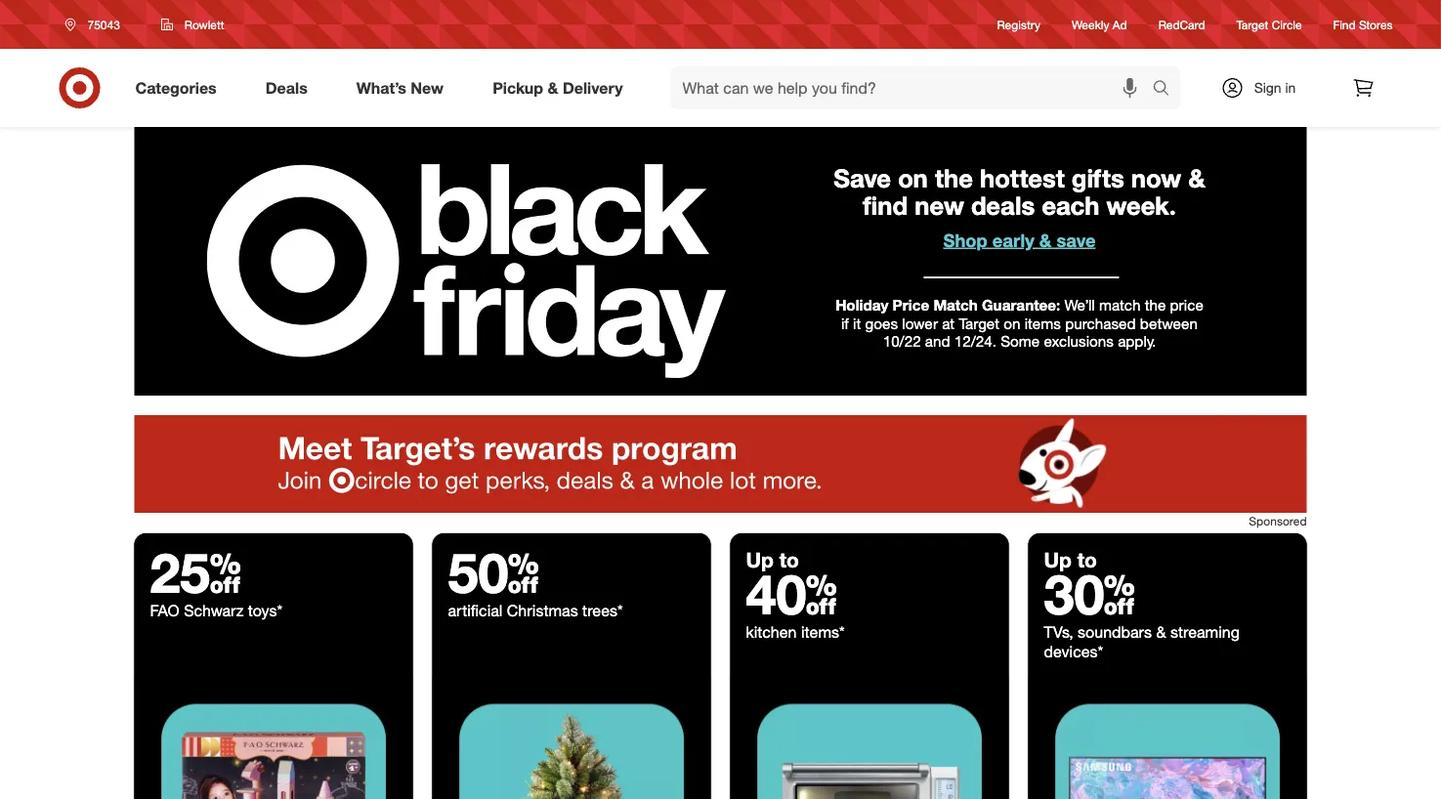 Task type: vqa. For each thing, say whether or not it's contained in the screenshot.
UP TO related to 30
yes



Task type: locate. For each thing, give the bounding box(es) containing it.
25
[[150, 540, 241, 606]]

purchased
[[1066, 314, 1136, 332]]

0 vertical spatial the
[[935, 163, 973, 194]]

registry link
[[998, 16, 1041, 33]]

to for 30
[[1078, 548, 1098, 572]]

2 to from the left
[[1078, 548, 1098, 572]]

pickup
[[493, 78, 544, 97]]

new
[[411, 78, 444, 97]]

streaming
[[1171, 623, 1240, 642]]

delivery
[[563, 78, 623, 97]]

what's new
[[357, 78, 444, 97]]

4 target black friday image from the left
[[1029, 678, 1307, 800]]

pickup & delivery
[[493, 78, 623, 97]]

target circle link
[[1237, 16, 1303, 33]]

up to for 40
[[746, 548, 799, 572]]

1 up to from the left
[[746, 548, 799, 572]]

on right save
[[898, 163, 928, 194]]

find stores link
[[1334, 16, 1393, 33]]

1 horizontal spatial up to
[[1044, 548, 1098, 572]]

advertisement region
[[134, 415, 1307, 513]]

50 artificial christmas trees*
[[448, 540, 623, 620]]

2 up from the left
[[1044, 548, 1072, 572]]

devices*
[[1044, 642, 1104, 661]]

0 horizontal spatial up to
[[746, 548, 799, 572]]

0 vertical spatial on
[[898, 163, 928, 194]]

save
[[1057, 229, 1096, 251]]

find
[[863, 191, 908, 221]]

up to up tvs,
[[1044, 548, 1098, 572]]

kitchen items*
[[746, 623, 845, 642]]

weekly
[[1072, 17, 1110, 32]]

1 to from the left
[[780, 548, 799, 572]]

1 horizontal spatial up
[[1044, 548, 1072, 572]]

1 horizontal spatial to
[[1078, 548, 1098, 572]]

up up tvs,
[[1044, 548, 1072, 572]]

the
[[935, 163, 973, 194], [1145, 296, 1166, 314]]

& inside save on the hottest gifts now & find new deals each week.
[[1189, 163, 1206, 194]]

hottest
[[980, 163, 1065, 194]]

target black friday image for artificial christmas trees*
[[433, 678, 711, 800]]

the left price at the top of the page
[[1145, 296, 1166, 314]]

lower
[[903, 314, 938, 332]]

40
[[746, 561, 838, 628]]

the up shop
[[935, 163, 973, 194]]

30
[[1044, 561, 1136, 628]]

0 horizontal spatial up
[[746, 548, 774, 572]]

& right now
[[1189, 163, 1206, 194]]

kitchen
[[746, 623, 797, 642]]

target black friday image for kitchen items*
[[731, 678, 1009, 800]]

weekly ad
[[1072, 17, 1128, 32]]

on
[[898, 163, 928, 194], [1004, 314, 1021, 332]]

to up soundbars
[[1078, 548, 1098, 572]]

& inside tvs, soundbars & streaming devices*
[[1157, 623, 1167, 642]]

schwarz
[[184, 601, 244, 620]]

on left the items at the right of page
[[1004, 314, 1021, 332]]

rowlett button
[[148, 7, 237, 42]]

find stores
[[1334, 17, 1393, 32]]

75043 button
[[52, 7, 141, 42]]

what's new link
[[340, 66, 468, 109]]

1 vertical spatial target
[[959, 314, 1000, 332]]

1 target black friday image from the left
[[134, 678, 413, 800]]

50
[[448, 540, 539, 606]]

to up "kitchen items*" at the bottom
[[780, 548, 799, 572]]

target
[[1237, 17, 1269, 32], [959, 314, 1000, 332]]

the inside save on the hottest gifts now & find new deals each week.
[[935, 163, 973, 194]]

the for match
[[1145, 296, 1166, 314]]

black friday deals image
[[134, 127, 1307, 396]]

& left streaming
[[1157, 623, 1167, 642]]

now
[[1132, 163, 1182, 194]]

1 horizontal spatial on
[[1004, 314, 1021, 332]]

tvs, soundbars & streaming devices*
[[1044, 623, 1240, 661]]

deals
[[972, 191, 1035, 221]]

1 horizontal spatial the
[[1145, 296, 1166, 314]]

artificial
[[448, 601, 503, 620]]

sign
[[1255, 79, 1282, 96]]

shop
[[944, 229, 988, 251]]

if
[[842, 314, 849, 332]]

0 vertical spatial target
[[1237, 17, 1269, 32]]

holiday price match guarantee:
[[836, 296, 1061, 314]]

up to
[[746, 548, 799, 572], [1044, 548, 1098, 572]]

search
[[1144, 80, 1191, 99]]

up up kitchen
[[746, 548, 774, 572]]

target black friday image for tvs, soundbars & streaming devices*
[[1029, 678, 1307, 800]]

1 vertical spatial on
[[1004, 314, 1021, 332]]

up to for 30
[[1044, 548, 1098, 572]]

0 horizontal spatial on
[[898, 163, 928, 194]]

2 up to from the left
[[1044, 548, 1098, 572]]

1 up from the left
[[746, 548, 774, 572]]

2 target black friday image from the left
[[433, 678, 711, 800]]

it
[[853, 314, 861, 332]]

0 horizontal spatial target
[[959, 314, 1000, 332]]

on inside save on the hottest gifts now & find new deals each week.
[[898, 163, 928, 194]]

holiday
[[836, 296, 889, 314]]

25 fao schwarz toys*
[[150, 540, 283, 620]]

& left the save
[[1040, 229, 1052, 251]]

save
[[834, 163, 892, 194]]

and
[[926, 332, 951, 350]]

1 vertical spatial the
[[1145, 296, 1166, 314]]

&
[[548, 78, 559, 97], [1189, 163, 1206, 194], [1040, 229, 1052, 251], [1157, 623, 1167, 642]]

trees*
[[583, 601, 623, 620]]

save on the hottest gifts now & find new deals each week.
[[834, 163, 1206, 221]]

the inside we'll match the price if it goes lower at target on items purchased between 10/22 and 12/24. some exclusions apply.
[[1145, 296, 1166, 314]]

target black friday image
[[134, 678, 413, 800], [433, 678, 711, 800], [731, 678, 1009, 800], [1029, 678, 1307, 800]]

0 horizontal spatial to
[[780, 548, 799, 572]]

3 target black friday image from the left
[[731, 678, 1009, 800]]

up
[[746, 548, 774, 572], [1044, 548, 1072, 572]]

categories
[[135, 78, 217, 97]]

target right 'at' at the top right of page
[[959, 314, 1000, 332]]

0 horizontal spatial the
[[935, 163, 973, 194]]

1 horizontal spatial target
[[1237, 17, 1269, 32]]

target left 'circle'
[[1237, 17, 1269, 32]]

ad
[[1113, 17, 1128, 32]]

up to up kitchen
[[746, 548, 799, 572]]



Task type: describe. For each thing, give the bounding box(es) containing it.
search button
[[1144, 66, 1191, 113]]

sponsored
[[1250, 514, 1307, 529]]

shop early & save
[[944, 229, 1096, 251]]

redcard
[[1159, 17, 1206, 32]]

apply.
[[1118, 332, 1157, 350]]

target black friday image for fao schwarz toys*
[[134, 678, 413, 800]]

gifts
[[1072, 163, 1125, 194]]

guarantee:
[[982, 296, 1061, 314]]

we'll
[[1065, 296, 1095, 314]]

10/22
[[883, 332, 921, 350]]

week.
[[1107, 191, 1177, 221]]

new
[[915, 191, 965, 221]]

on inside we'll match the price if it goes lower at target on items purchased between 10/22 and 12/24. some exclusions apply.
[[1004, 314, 1021, 332]]

items
[[1025, 314, 1062, 332]]

price
[[893, 296, 930, 314]]

What can we help you find? suggestions appear below search field
[[671, 66, 1158, 109]]

pickup & delivery link
[[476, 66, 648, 109]]

target circle
[[1237, 17, 1303, 32]]

each
[[1042, 191, 1100, 221]]

weekly ad link
[[1072, 16, 1128, 33]]

at
[[942, 314, 955, 332]]

redcard link
[[1159, 16, 1206, 33]]

in
[[1286, 79, 1297, 96]]

we'll match the price if it goes lower at target on items purchased between 10/22 and 12/24. some exclusions apply.
[[842, 296, 1204, 350]]

what's
[[357, 78, 407, 97]]

goes
[[866, 314, 898, 332]]

categories link
[[119, 66, 241, 109]]

12/24.
[[955, 332, 997, 350]]

sign in link
[[1205, 66, 1327, 109]]

find
[[1334, 17, 1356, 32]]

& right pickup
[[548, 78, 559, 97]]

to for 40
[[780, 548, 799, 572]]

match
[[934, 296, 978, 314]]

stores
[[1360, 17, 1393, 32]]

sign in
[[1255, 79, 1297, 96]]

circle
[[1272, 17, 1303, 32]]

match
[[1100, 296, 1141, 314]]

up for 40
[[746, 548, 774, 572]]

the for on
[[935, 163, 973, 194]]

toys*
[[248, 601, 283, 620]]

target inside we'll match the price if it goes lower at target on items purchased between 10/22 and 12/24. some exclusions apply.
[[959, 314, 1000, 332]]

registry
[[998, 17, 1041, 32]]

exclusions
[[1044, 332, 1114, 350]]

tvs,
[[1044, 623, 1074, 642]]

75043
[[87, 17, 120, 32]]

soundbars
[[1078, 623, 1152, 642]]

deals link
[[249, 66, 332, 109]]

fao
[[150, 601, 180, 620]]

price
[[1171, 296, 1204, 314]]

between
[[1141, 314, 1198, 332]]

up for 30
[[1044, 548, 1072, 572]]

early
[[993, 229, 1035, 251]]

rowlett
[[185, 17, 224, 32]]

items*
[[801, 623, 845, 642]]

christmas
[[507, 601, 578, 620]]

some
[[1001, 332, 1040, 350]]

deals
[[266, 78, 308, 97]]



